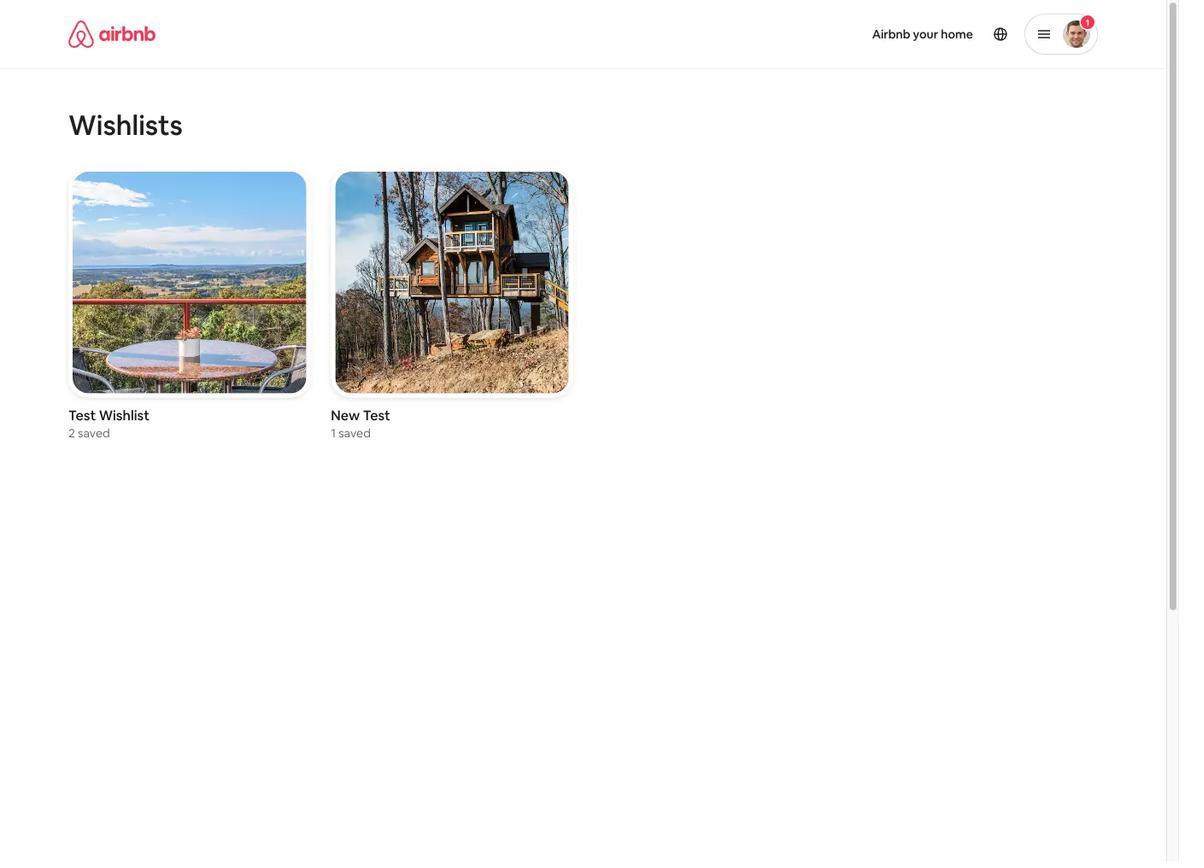 Task type: vqa. For each thing, say whether or not it's contained in the screenshot.
1 in dropdown button
yes



Task type: describe. For each thing, give the bounding box(es) containing it.
your
[[914, 27, 939, 42]]

test inside new test 1 saved
[[363, 407, 391, 425]]

airbnb your home link
[[862, 16, 984, 52]]

test wishlist 2 saved
[[68, 407, 150, 441]]

1 inside dropdown button
[[1086, 17, 1090, 28]]

1 inside new test 1 saved
[[331, 425, 336, 441]]



Task type: locate. For each thing, give the bounding box(es) containing it.
wishlists
[[68, 107, 183, 143]]

2
[[68, 425, 75, 441]]

home
[[941, 27, 974, 42]]

1 saved from the left
[[78, 425, 110, 441]]

new test 1 saved
[[331, 407, 391, 441]]

1 button
[[1025, 14, 1099, 55]]

1
[[1086, 17, 1090, 28], [331, 425, 336, 441]]

test right new
[[363, 407, 391, 425]]

new
[[331, 407, 360, 425]]

saved inside the test wishlist 2 saved
[[78, 425, 110, 441]]

wishlist
[[99, 407, 150, 425]]

saved
[[78, 425, 110, 441], [339, 425, 371, 441]]

saved for new
[[339, 425, 371, 441]]

saved down new
[[339, 425, 371, 441]]

test inside the test wishlist 2 saved
[[68, 407, 96, 425]]

0 horizontal spatial 1
[[331, 425, 336, 441]]

saved right 2
[[78, 425, 110, 441]]

saved for test
[[78, 425, 110, 441]]

1 vertical spatial 1
[[331, 425, 336, 441]]

test up 2
[[68, 407, 96, 425]]

airbnb
[[873, 27, 911, 42]]

0 horizontal spatial test
[[68, 407, 96, 425]]

profile element
[[604, 0, 1099, 68]]

1 horizontal spatial saved
[[339, 425, 371, 441]]

1 horizontal spatial test
[[363, 407, 391, 425]]

1 horizontal spatial 1
[[1086, 17, 1090, 28]]

0 horizontal spatial saved
[[78, 425, 110, 441]]

1 test from the left
[[68, 407, 96, 425]]

airbnb your home
[[873, 27, 974, 42]]

0 vertical spatial 1
[[1086, 17, 1090, 28]]

test
[[68, 407, 96, 425], [363, 407, 391, 425]]

2 saved from the left
[[339, 425, 371, 441]]

2 test from the left
[[363, 407, 391, 425]]

saved inside new test 1 saved
[[339, 425, 371, 441]]



